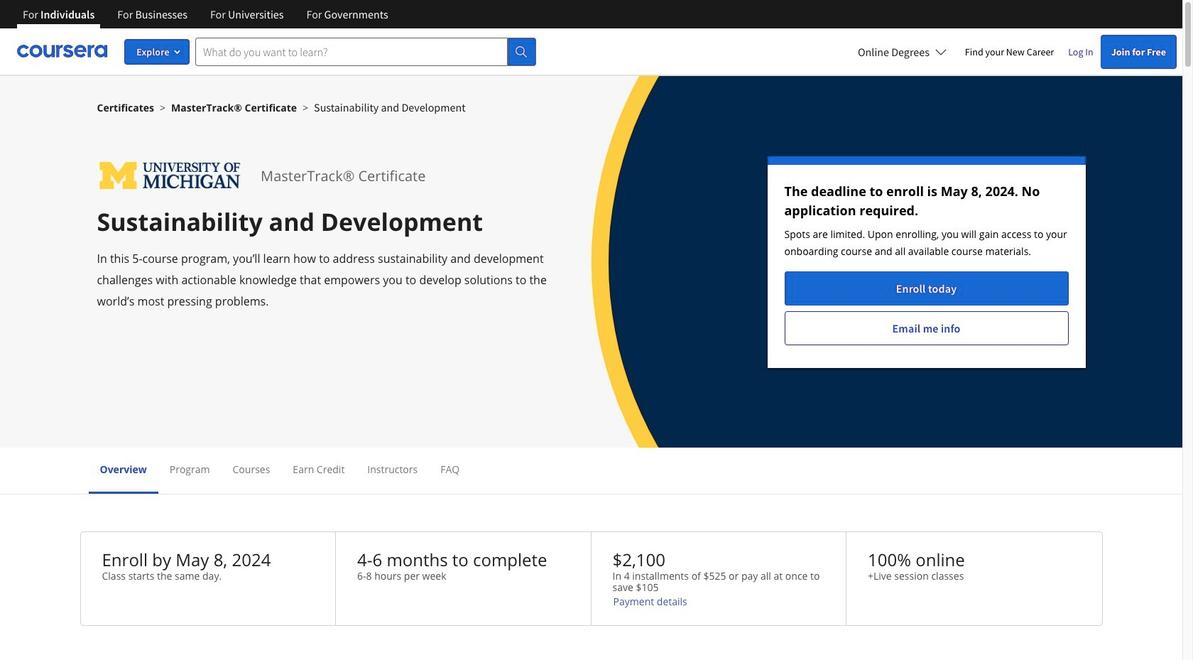 Task type: locate. For each thing, give the bounding box(es) containing it.
What do you want to learn? text field
[[195, 37, 508, 66]]

coursera image
[[17, 40, 107, 63]]

certificate menu element
[[88, 448, 1095, 494]]

status
[[768, 156, 1086, 368]]

None search field
[[195, 37, 537, 66]]



Task type: vqa. For each thing, say whether or not it's contained in the screenshot.
Google
no



Task type: describe. For each thing, give the bounding box(es) containing it.
banner navigation
[[11, 0, 400, 39]]

university of michigan image
[[97, 156, 244, 195]]



